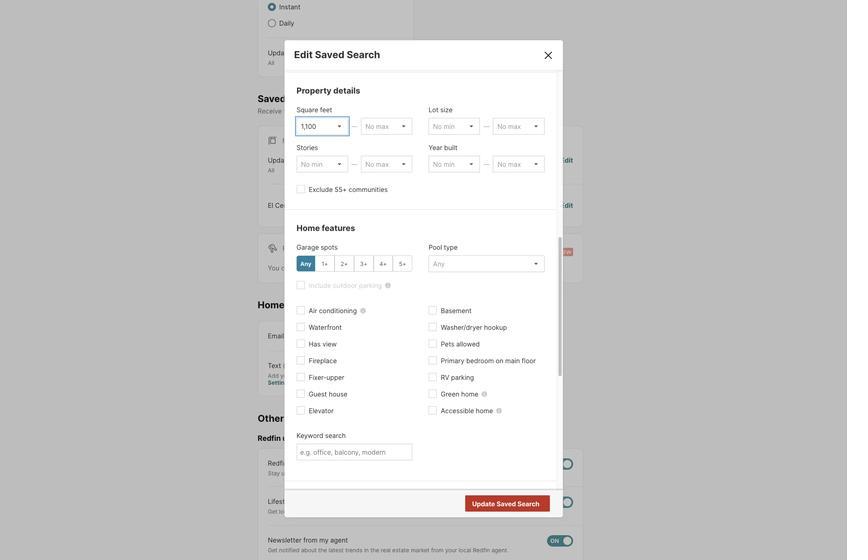 Task type: describe. For each thing, give the bounding box(es) containing it.
searching
[[385, 264, 415, 272]]

phone
[[294, 373, 311, 379]]

1+ radio
[[315, 256, 335, 272]]

include
[[309, 282, 331, 290]]

lot
[[429, 106, 439, 114]]

allowed
[[457, 341, 480, 349]]

air
[[309, 307, 317, 315]]

main
[[506, 357, 520, 365]]

you
[[268, 264, 280, 272]]

redfin for redfin news stay up to date on redfin's tools and features, how to buy or sell a home, and connect with an agent.
[[268, 460, 288, 468]]

no for no results
[[507, 501, 516, 509]]

an
[[515, 470, 521, 477]]

for rent
[[283, 245, 315, 253]]

3+ radio
[[354, 256, 374, 272]]

4+ radio
[[374, 256, 393, 272]]

— for square feet
[[352, 123, 358, 130]]

and inside lifestyle & tips get local insights, home improvement tips, style and design resources.
[[399, 509, 409, 516]]

saved up include
[[316, 264, 335, 272]]

exclude 55+ communities
[[309, 186, 388, 194]]

2 the from the left
[[371, 547, 380, 554]]

1+
[[322, 261, 328, 267]]

add
[[268, 373, 279, 379]]

account settings link
[[268, 373, 365, 387]]

trends
[[346, 547, 363, 554]]

lifestyle & tips get local insights, home improvement tips, style and design resources.
[[268, 498, 458, 516]]

stay
[[268, 470, 280, 477]]

local inside lifestyle & tips get local insights, home improvement tips, style and design resources.
[[279, 509, 292, 516]]

market
[[411, 547, 430, 554]]

local inside newsletter from my agent get notified about the latest trends in the real estate market from your local redfin agent.
[[459, 547, 472, 554]]

date
[[297, 470, 309, 477]]

0 horizontal spatial and
[[357, 470, 367, 477]]

estate
[[393, 547, 410, 554]]

tips,
[[371, 509, 382, 516]]

account settings
[[268, 373, 365, 387]]

no emails
[[498, 202, 528, 210]]

newsletter
[[268, 537, 302, 545]]

newsletter from my agent get notified about the latest trends in the real estate market from your local redfin agent.
[[268, 537, 509, 554]]

upper
[[327, 374, 345, 382]]

year built
[[429, 144, 458, 152]]

search for update saved search
[[518, 501, 540, 509]]

built
[[445, 144, 458, 152]]

tips
[[302, 498, 313, 507]]

2+ radio
[[335, 256, 354, 272]]

details
[[334, 86, 361, 96]]

in inside newsletter from my agent get notified about the latest trends in the real estate market from your local redfin agent.
[[364, 547, 369, 554]]

edit for edit button for no emails
[[561, 202, 574, 210]]

bedroom
[[467, 357, 494, 365]]

5+
[[399, 261, 407, 267]]

rv
[[441, 374, 450, 382]]

floor
[[522, 357, 536, 365]]

text
[[268, 362, 281, 370]]

email
[[268, 332, 284, 340]]

redfin's
[[319, 470, 341, 477]]

— for year built
[[484, 161, 490, 168]]

exclude
[[309, 186, 333, 194]]

sale
[[298, 137, 314, 145]]

garage
[[297, 244, 319, 252]]

green home
[[441, 391, 479, 399]]

primary
[[441, 357, 465, 365]]

instant
[[279, 3, 301, 11]]

text (sms)
[[268, 362, 302, 370]]

emails for other emails
[[286, 413, 316, 425]]

garage spots
[[297, 244, 338, 252]]

green
[[441, 391, 460, 399]]

on inside "edit saved search" dialog
[[496, 357, 504, 365]]

conditioning
[[319, 307, 357, 315]]

1 update types all from the top
[[268, 49, 310, 66]]

4+
[[380, 261, 387, 267]]

for for for rent
[[283, 245, 296, 253]]

features,
[[369, 470, 393, 477]]

home for accessible home
[[476, 407, 493, 416]]

about
[[301, 547, 317, 554]]

cerrito
[[275, 202, 297, 210]]

1 vertical spatial your
[[281, 373, 293, 379]]

elevator
[[309, 407, 334, 416]]

el
[[268, 202, 274, 210]]

fireplace
[[309, 357, 337, 365]]

edit saved search dialog
[[285, 0, 563, 561]]

update saved search
[[473, 501, 540, 509]]

lifestyle
[[268, 498, 294, 507]]

2 horizontal spatial and
[[467, 470, 477, 477]]

has
[[309, 341, 321, 349]]

with
[[502, 470, 513, 477]]

sell
[[433, 470, 442, 477]]

pool type
[[429, 244, 458, 252]]

you can create saved searches while searching for rentals .
[[268, 264, 450, 272]]

2 all from the top
[[268, 167, 275, 174]]

guest house
[[309, 391, 348, 399]]

add your phone number in
[[268, 373, 341, 379]]

create
[[294, 264, 314, 272]]

redfin for redfin updates
[[258, 435, 281, 443]]

accessible home
[[441, 407, 493, 416]]

1 horizontal spatial parking
[[452, 374, 474, 382]]

type
[[444, 244, 458, 252]]

redfin inside newsletter from my agent get notified about the latest trends in the real estate market from your local redfin agent.
[[473, 547, 490, 554]]

home for green home
[[462, 391, 479, 399]]

get inside newsletter from my agent get notified about the latest trends in the real estate market from your local redfin agent.
[[268, 547, 278, 554]]

while
[[367, 264, 383, 272]]

2 to from the left
[[407, 470, 412, 477]]

no for no emails
[[498, 202, 507, 210]]

saved inside button
[[497, 501, 516, 509]]

Any radio
[[296, 256, 316, 272]]

pool
[[429, 244, 442, 252]]

square
[[297, 106, 318, 114]]

tools
[[342, 470, 355, 477]]

washer/dryer hookup
[[441, 324, 507, 332]]

hookup
[[484, 324, 507, 332]]

a
[[443, 470, 447, 477]]

insights,
[[293, 509, 316, 516]]

0 horizontal spatial in
[[335, 373, 340, 379]]

1 to from the left
[[290, 470, 296, 477]]



Task type: vqa. For each thing, say whether or not it's contained in the screenshot.
on in saved searches receive timely notifications based on your preferred search filters.
yes



Task type: locate. For each thing, give the bounding box(es) containing it.
your left preferred
[[374, 107, 388, 115]]

on inside redfin news stay up to date on redfin's tools and features, how to buy or sell a home, and connect with an agent.
[[311, 470, 318, 477]]

1 horizontal spatial the
[[371, 547, 380, 554]]

0 vertical spatial local
[[279, 509, 292, 516]]

search up e.g. office, balcony, modern text box
[[325, 432, 346, 440]]

1 horizontal spatial agent.
[[523, 470, 540, 477]]

home up accessible home
[[462, 391, 479, 399]]

2 vertical spatial on
[[311, 470, 318, 477]]

option group
[[296, 256, 413, 272]]

update
[[268, 49, 291, 57], [268, 157, 291, 165], [473, 501, 496, 509]]

0 horizontal spatial search
[[347, 49, 381, 61]]

1 vertical spatial emails
[[286, 413, 316, 425]]

home up garage
[[297, 224, 320, 233]]

parking
[[359, 282, 382, 290], [452, 374, 474, 382]]

year
[[429, 144, 443, 152]]

parking up green home on the right
[[452, 374, 474, 382]]

1 vertical spatial update types all
[[268, 157, 310, 174]]

1 horizontal spatial home
[[297, 224, 320, 233]]

2 vertical spatial your
[[446, 547, 457, 554]]

update inside button
[[473, 501, 496, 509]]

1 horizontal spatial searches
[[337, 264, 365, 272]]

option group inside "edit saved search" dialog
[[296, 256, 413, 272]]

communities
[[349, 186, 388, 194]]

2 get from the top
[[268, 547, 278, 554]]

1 horizontal spatial your
[[374, 107, 388, 115]]

edit saved search
[[294, 49, 381, 61]]

on for news
[[311, 470, 318, 477]]

0 vertical spatial search
[[420, 107, 441, 115]]

2 vertical spatial redfin
[[473, 547, 490, 554]]

1 vertical spatial searches
[[337, 264, 365, 272]]

0 horizontal spatial to
[[290, 470, 296, 477]]

2 update types all from the top
[[268, 157, 310, 174]]

0 vertical spatial redfin
[[258, 435, 281, 443]]

features
[[322, 224, 355, 233]]

stories
[[297, 144, 318, 152]]

waterfront
[[309, 324, 342, 332]]

basement
[[441, 307, 472, 315]]

edit for edit button for update types
[[561, 157, 574, 165]]

fixer-upper
[[309, 374, 345, 382]]

get inside lifestyle & tips get local insights, home improvement tips, style and design resources.
[[268, 509, 278, 516]]

update down daily option
[[268, 49, 291, 57]]

0 horizontal spatial agent.
[[492, 547, 509, 554]]

0 vertical spatial in
[[335, 373, 340, 379]]

search inside button
[[518, 501, 540, 509]]

on right based
[[365, 107, 373, 115]]

0 vertical spatial from
[[304, 537, 318, 545]]

update types all
[[268, 49, 310, 66], [268, 157, 310, 174]]

0 vertical spatial edit button
[[561, 156, 574, 174]]

0 horizontal spatial local
[[279, 509, 292, 516]]

types down stories
[[293, 157, 310, 165]]

0 vertical spatial types
[[293, 49, 310, 57]]

to left "buy"
[[407, 470, 412, 477]]

resources.
[[430, 509, 458, 516]]

size
[[441, 106, 453, 114]]

list box
[[297, 118, 348, 135], [361, 118, 413, 135], [429, 118, 480, 135], [493, 118, 545, 135], [297, 156, 348, 173], [361, 156, 413, 173], [429, 156, 480, 173], [493, 156, 545, 173], [429, 256, 545, 273]]

0 vertical spatial update
[[268, 49, 291, 57]]

0 horizontal spatial searches
[[288, 93, 331, 104]]

buy
[[414, 470, 424, 477]]

0 vertical spatial all
[[268, 59, 275, 66]]

parking down while
[[359, 282, 382, 290]]

0 vertical spatial home
[[462, 391, 479, 399]]

1 vertical spatial update
[[268, 157, 291, 165]]

fixer-
[[309, 374, 327, 382]]

home right accessible
[[476, 407, 493, 416]]

accessible
[[441, 407, 474, 416]]

and right 'style'
[[399, 509, 409, 516]]

saved inside saved searches receive timely notifications based on your preferred search filters.
[[258, 93, 286, 104]]

your
[[374, 107, 388, 115], [281, 373, 293, 379], [446, 547, 457, 554]]

from up about
[[304, 537, 318, 545]]

1 vertical spatial on
[[496, 357, 504, 365]]

update types all down stories
[[268, 157, 310, 174]]

0 vertical spatial update types all
[[268, 49, 310, 66]]

1 vertical spatial from
[[431, 547, 444, 554]]

0 vertical spatial parking
[[359, 282, 382, 290]]

searches
[[288, 93, 331, 104], [337, 264, 365, 272]]

notifications
[[304, 107, 342, 115]]

1 vertical spatial redfin
[[268, 460, 288, 468]]

in
[[335, 373, 340, 379], [364, 547, 369, 554]]

1 horizontal spatial no
[[507, 501, 516, 509]]

1 horizontal spatial and
[[399, 509, 409, 516]]

0 horizontal spatial emails
[[286, 413, 316, 425]]

in right trends
[[364, 547, 369, 554]]

1 vertical spatial search
[[325, 432, 346, 440]]

any
[[301, 261, 312, 267]]

and right tools
[[357, 470, 367, 477]]

2 horizontal spatial on
[[496, 357, 504, 365]]

1 types from the top
[[293, 49, 310, 57]]

0 vertical spatial get
[[268, 509, 278, 516]]

0 vertical spatial searches
[[288, 93, 331, 104]]

edit button for update types
[[561, 156, 574, 174]]

redfin inside redfin news stay up to date on redfin's tools and features, how to buy or sell a home, and connect with an agent.
[[268, 460, 288, 468]]

keyword
[[297, 432, 324, 440]]

— for lot size
[[484, 123, 490, 130]]

2 vertical spatial home
[[317, 509, 333, 516]]

air conditioning
[[309, 307, 357, 315]]

can
[[281, 264, 293, 272]]

0 vertical spatial home
[[297, 224, 320, 233]]

edit button for no emails
[[561, 201, 574, 211]]

0 vertical spatial no
[[498, 202, 507, 210]]

1 vertical spatial parking
[[452, 374, 474, 382]]

improvement
[[334, 509, 369, 516]]

square feet
[[297, 106, 332, 114]]

1 vertical spatial types
[[293, 157, 310, 165]]

0 vertical spatial on
[[365, 107, 373, 115]]

3+
[[360, 261, 368, 267]]

saved up property details
[[315, 49, 345, 61]]

option group containing any
[[296, 256, 413, 272]]

notified
[[279, 547, 300, 554]]

no results
[[507, 501, 539, 509]]

emails for no emails
[[509, 202, 528, 210]]

settings
[[268, 380, 292, 387]]

1 vertical spatial all
[[268, 167, 275, 174]]

5+ radio
[[393, 256, 413, 272]]

get down newsletter
[[268, 547, 278, 554]]

update down for sale
[[268, 157, 291, 165]]

types down daily
[[293, 49, 310, 57]]

1 vertical spatial edit
[[561, 157, 574, 165]]

for for for sale
[[283, 137, 296, 145]]

for sale
[[283, 137, 314, 145]]

include outdoor parking
[[309, 282, 382, 290]]

feet
[[320, 106, 332, 114]]

(sms)
[[283, 362, 302, 370]]

home for home features
[[297, 224, 320, 233]]

1 vertical spatial for
[[283, 245, 296, 253]]

Daily radio
[[268, 19, 276, 27]]

.
[[448, 264, 450, 272]]

1 vertical spatial home
[[258, 300, 285, 311]]

property details
[[297, 86, 361, 96]]

to right up in the left of the page
[[290, 470, 296, 477]]

home inside "edit saved search" dialog
[[297, 224, 320, 233]]

test
[[298, 202, 312, 210]]

1 vertical spatial no
[[507, 501, 516, 509]]

home for home tours
[[258, 300, 285, 311]]

1 horizontal spatial emails
[[509, 202, 528, 210]]

saved up receive
[[258, 93, 286, 104]]

0 horizontal spatial from
[[304, 537, 318, 545]]

el cerrito test 1
[[268, 202, 316, 210]]

updates
[[283, 435, 312, 443]]

for
[[417, 264, 425, 272]]

0 vertical spatial your
[[374, 107, 388, 115]]

1 vertical spatial edit button
[[561, 201, 574, 211]]

filters.
[[443, 107, 462, 115]]

1 vertical spatial agent.
[[492, 547, 509, 554]]

2 vertical spatial update
[[473, 501, 496, 509]]

from right market
[[431, 547, 444, 554]]

2 vertical spatial edit
[[561, 202, 574, 210]]

view
[[323, 341, 337, 349]]

— for stories
[[352, 161, 358, 168]]

the left real
[[371, 547, 380, 554]]

2 for from the top
[[283, 245, 296, 253]]

real
[[381, 547, 391, 554]]

1 get from the top
[[268, 509, 278, 516]]

0 horizontal spatial parking
[[359, 282, 382, 290]]

agent. inside newsletter from my agent get notified about the latest trends in the real estate market from your local redfin agent.
[[492, 547, 509, 554]]

edit for edit saved search
[[294, 49, 313, 61]]

your up settings
[[281, 373, 293, 379]]

0 horizontal spatial no
[[498, 202, 507, 210]]

2 types from the top
[[293, 157, 310, 165]]

types
[[293, 49, 310, 57], [293, 157, 310, 165]]

searches inside saved searches receive timely notifications based on your preferred search filters.
[[288, 93, 331, 104]]

0 horizontal spatial on
[[311, 470, 318, 477]]

0 vertical spatial edit
[[294, 49, 313, 61]]

connect
[[478, 470, 500, 477]]

Instant radio
[[268, 3, 276, 11]]

for left sale
[[283, 137, 296, 145]]

update types all down daily
[[268, 49, 310, 66]]

e.g. office, balcony, modern text field
[[300, 449, 409, 457]]

0 vertical spatial search
[[347, 49, 381, 61]]

0 vertical spatial agent.
[[523, 470, 540, 477]]

redfin
[[258, 435, 281, 443], [268, 460, 288, 468], [473, 547, 490, 554]]

1 horizontal spatial on
[[365, 107, 373, 115]]

edit saved search element
[[294, 49, 533, 61]]

1 horizontal spatial local
[[459, 547, 472, 554]]

on inside saved searches receive timely notifications based on your preferred search filters.
[[365, 107, 373, 115]]

0 vertical spatial for
[[283, 137, 296, 145]]

1 horizontal spatial search
[[518, 501, 540, 509]]

no inside button
[[507, 501, 516, 509]]

style
[[384, 509, 397, 516]]

search for edit saved search
[[347, 49, 381, 61]]

home inside lifestyle & tips get local insights, home improvement tips, style and design resources.
[[317, 509, 333, 516]]

0 horizontal spatial home
[[258, 300, 285, 311]]

rent
[[298, 245, 315, 253]]

None checkbox
[[548, 459, 574, 470], [548, 498, 574, 509], [548, 536, 574, 547], [548, 459, 574, 470], [548, 498, 574, 509], [548, 536, 574, 547]]

on right date
[[311, 470, 318, 477]]

1 horizontal spatial to
[[407, 470, 412, 477]]

0 horizontal spatial search
[[325, 432, 346, 440]]

1
[[313, 202, 316, 210]]

1 horizontal spatial in
[[364, 547, 369, 554]]

how
[[394, 470, 405, 477]]

home left tours
[[258, 300, 285, 311]]

all up el
[[268, 167, 275, 174]]

house
[[329, 391, 348, 399]]

washer/dryer
[[441, 324, 483, 332]]

1 vertical spatial get
[[268, 547, 278, 554]]

edit inside dialog
[[294, 49, 313, 61]]

other emails
[[258, 413, 316, 425]]

0 vertical spatial emails
[[509, 202, 528, 210]]

your inside saved searches receive timely notifications based on your preferred search filters.
[[374, 107, 388, 115]]

get down lifestyle
[[268, 509, 278, 516]]

redfin updates
[[258, 435, 312, 443]]

edit button
[[561, 156, 574, 174], [561, 201, 574, 211]]

on for searches
[[365, 107, 373, 115]]

update down connect at the right of page
[[473, 501, 496, 509]]

0 horizontal spatial the
[[318, 547, 327, 554]]

the down my
[[318, 547, 327, 554]]

1 vertical spatial home
[[476, 407, 493, 416]]

rentals
[[427, 264, 448, 272]]

agent. inside redfin news stay up to date on redfin's tools and features, how to buy or sell a home, and connect with an agent.
[[523, 470, 540, 477]]

pets
[[441, 341, 455, 349]]

has view
[[309, 341, 337, 349]]

1 vertical spatial search
[[518, 501, 540, 509]]

1 for from the top
[[283, 137, 296, 145]]

timely
[[284, 107, 302, 115]]

0 horizontal spatial your
[[281, 373, 293, 379]]

on left main
[[496, 357, 504, 365]]

your inside newsletter from my agent get notified about the latest trends in the real estate market from your local redfin agent.
[[446, 547, 457, 554]]

1 all from the top
[[268, 59, 275, 66]]

saved left results
[[497, 501, 516, 509]]

no results button
[[497, 497, 549, 513]]

in right number
[[335, 373, 340, 379]]

edit
[[294, 49, 313, 61], [561, 157, 574, 165], [561, 202, 574, 210]]

for left rent
[[283, 245, 296, 253]]

all down daily option
[[268, 59, 275, 66]]

search inside "edit saved search" dialog
[[325, 432, 346, 440]]

search inside saved searches receive timely notifications based on your preferred search filters.
[[420, 107, 441, 115]]

2 horizontal spatial your
[[446, 547, 457, 554]]

design
[[410, 509, 428, 516]]

1 vertical spatial local
[[459, 547, 472, 554]]

2 edit button from the top
[[561, 201, 574, 211]]

from
[[304, 537, 318, 545], [431, 547, 444, 554]]

1 horizontal spatial search
[[420, 107, 441, 115]]

home right insights,
[[317, 509, 333, 516]]

and right home,
[[467, 470, 477, 477]]

1 vertical spatial in
[[364, 547, 369, 554]]

1 the from the left
[[318, 547, 327, 554]]

news
[[290, 460, 306, 468]]

results
[[517, 501, 539, 509]]

1 horizontal spatial from
[[431, 547, 444, 554]]

outdoor
[[333, 282, 357, 290]]

home tours
[[258, 300, 311, 311]]

your right market
[[446, 547, 457, 554]]

based
[[344, 107, 363, 115]]

spots
[[321, 244, 338, 252]]

1 edit button from the top
[[561, 156, 574, 174]]

all
[[268, 59, 275, 66], [268, 167, 275, 174]]

search left "filters."
[[420, 107, 441, 115]]



